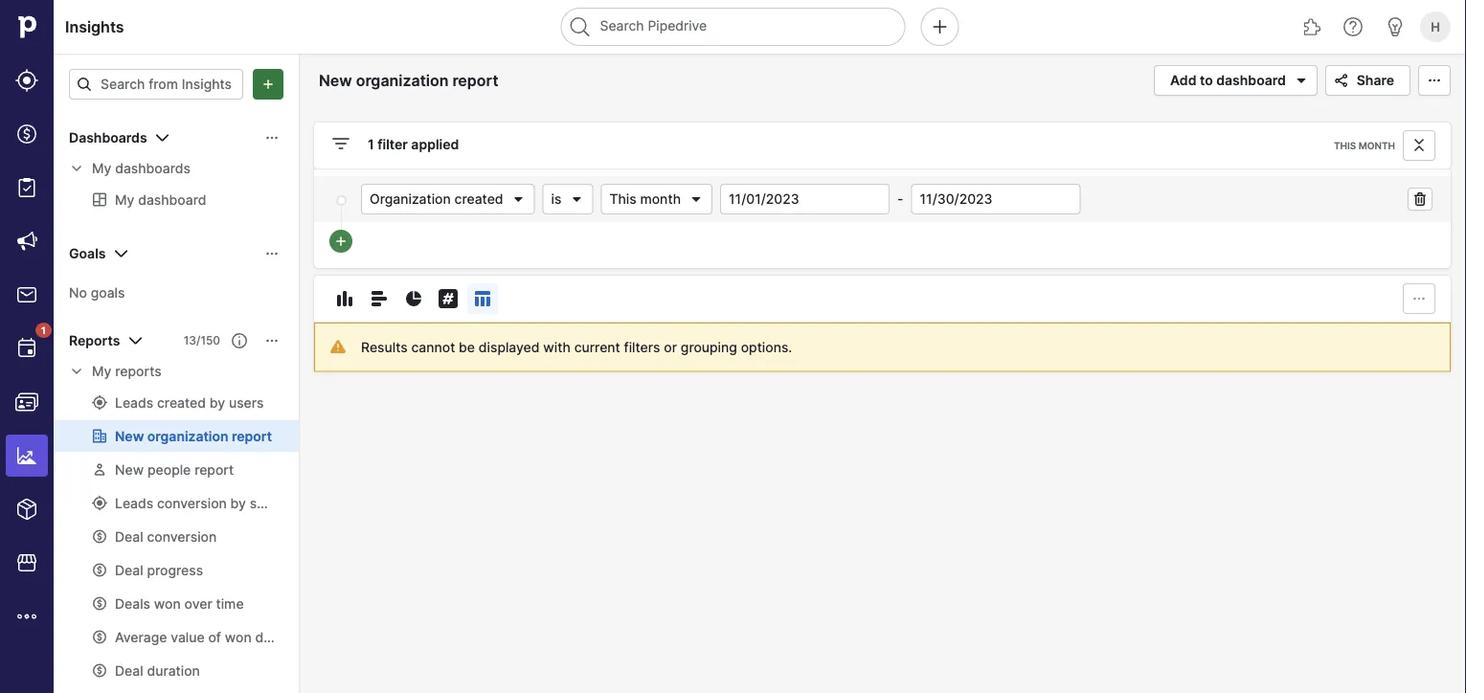 Task type: describe. For each thing, give the bounding box(es) containing it.
cannot
[[411, 339, 455, 355]]

1 link
[[6, 323, 52, 370]]

goals button
[[54, 239, 299, 269]]

0 vertical spatial reports
[[69, 333, 120, 349]]

1 vertical spatial dashboards
[[115, 160, 190, 177]]

-
[[898, 191, 904, 207]]

my reports
[[92, 364, 161, 380]]

0 vertical spatial this month
[[1334, 140, 1396, 151]]

1 vertical spatial goals
[[91, 285, 125, 301]]

color primary image inside share button
[[1330, 73, 1353, 88]]

organization created
[[370, 191, 503, 207]]

my for my dashboards
[[92, 160, 111, 177]]

no goals
[[69, 285, 125, 301]]

Organization created field
[[361, 184, 535, 215]]

my dashboards
[[92, 160, 190, 177]]

0 vertical spatial this
[[1334, 140, 1357, 151]]

add to dashboard button
[[1154, 65, 1318, 96]]

more image
[[15, 605, 38, 628]]

share
[[1357, 72, 1395, 89]]

h
[[1431, 19, 1441, 34]]

grouping
[[681, 339, 737, 355]]

Search Pipedrive field
[[561, 8, 906, 46]]

share button
[[1326, 65, 1411, 96]]

no
[[69, 285, 87, 301]]

1 filter applied
[[368, 137, 459, 153]]

quick help image
[[1342, 15, 1365, 38]]

leads image
[[15, 69, 38, 92]]

month inside popup button
[[640, 191, 681, 207]]

filter
[[378, 137, 408, 153]]

options.
[[741, 339, 792, 355]]

be
[[459, 339, 475, 355]]

products image
[[15, 498, 38, 521]]

current
[[574, 339, 621, 355]]

organization created button
[[361, 184, 535, 215]]

color secondary image for my reports
[[69, 364, 84, 379]]

this month inside popup button
[[610, 191, 681, 207]]

New organization report field
[[314, 68, 531, 93]]

filters
[[624, 339, 660, 355]]

campaigns image
[[15, 230, 38, 253]]

h button
[[1417, 8, 1455, 46]]

color primary image inside is popup button
[[569, 192, 585, 207]]

results
[[361, 339, 408, 355]]

dashboards button
[[54, 123, 299, 153]]

dashboard
[[1217, 72, 1286, 89]]

is field
[[543, 184, 593, 215]]

sales assistant image
[[1384, 15, 1407, 38]]

color primary inverted image
[[257, 77, 280, 92]]

with
[[543, 339, 571, 355]]

add to dashboard
[[1171, 72, 1286, 89]]

or
[[664, 339, 677, 355]]

organization
[[370, 191, 451, 207]]

1 mm/dd/yyyy text field from the left
[[720, 184, 890, 215]]

insights
[[65, 17, 124, 36]]



Task type: vqa. For each thing, say whether or not it's contained in the screenshot.
with
yes



Task type: locate. For each thing, give the bounding box(es) containing it.
1 horizontal spatial mm/dd/yyyy text field
[[911, 184, 1081, 215]]

color warning image
[[330, 339, 346, 354]]

0 vertical spatial goals
[[69, 246, 106, 262]]

This month field
[[601, 184, 713, 215]]

0 horizontal spatial this month
[[610, 191, 681, 207]]

color secondary image right projects icon
[[69, 161, 84, 176]]

to
[[1200, 72, 1213, 89]]

1 vertical spatial reports
[[115, 364, 161, 380]]

displayed
[[479, 339, 540, 355]]

0 horizontal spatial 1
[[41, 325, 46, 336]]

month down 'share' at the top right of the page
[[1359, 140, 1396, 151]]

my for my reports
[[92, 364, 111, 380]]

goals up no
[[69, 246, 106, 262]]

1 menu
[[0, 0, 54, 694]]

1 vertical spatial my
[[92, 364, 111, 380]]

0 vertical spatial dashboards
[[69, 130, 147, 146]]

1 vertical spatial this month
[[610, 191, 681, 207]]

1 for 1
[[41, 325, 46, 336]]

mm/dd/yyyy text field left -
[[720, 184, 890, 215]]

1 inside menu
[[41, 325, 46, 336]]

this right the is field
[[610, 191, 637, 207]]

month
[[1359, 140, 1396, 151], [640, 191, 681, 207]]

Search from Insights text field
[[69, 69, 243, 100]]

1 horizontal spatial 1
[[368, 137, 374, 153]]

menu item
[[0, 429, 54, 483]]

2 color secondary image from the top
[[69, 364, 84, 379]]

color primary image
[[1290, 69, 1313, 92], [1423, 73, 1446, 88], [151, 126, 174, 149], [264, 130, 280, 146], [330, 132, 353, 155], [511, 192, 526, 207], [689, 192, 704, 207], [110, 242, 133, 265], [264, 246, 280, 262], [333, 287, 356, 310], [368, 287, 391, 310], [402, 287, 425, 310], [264, 333, 280, 349]]

dashboards inside button
[[69, 130, 147, 146]]

0 horizontal spatial mm/dd/yyyy text field
[[720, 184, 890, 215]]

color primary image
[[1330, 73, 1353, 88], [77, 77, 92, 92], [1408, 138, 1431, 153], [569, 192, 585, 207], [437, 287, 460, 310], [471, 287, 494, 310], [1408, 291, 1431, 307], [124, 330, 147, 353], [232, 333, 247, 349]]

dashboards down "dashboards" button
[[115, 160, 190, 177]]

deals image
[[15, 123, 38, 146]]

2 my from the top
[[92, 364, 111, 380]]

0 horizontal spatial month
[[640, 191, 681, 207]]

mm/dd/yyyy text field right -
[[911, 184, 1081, 215]]

1 vertical spatial 1
[[41, 325, 46, 336]]

1 vertical spatial this
[[610, 191, 637, 207]]

0 horizontal spatial this
[[610, 191, 637, 207]]

goals right no
[[91, 285, 125, 301]]

1 horizontal spatial month
[[1359, 140, 1396, 151]]

0 vertical spatial month
[[1359, 140, 1396, 151]]

1 my from the top
[[92, 160, 111, 177]]

contacts image
[[15, 391, 38, 414]]

is button
[[543, 184, 593, 215]]

2 mm/dd/yyyy text field from the left
[[911, 184, 1081, 215]]

add
[[1171, 72, 1197, 89]]

month right is popup button
[[640, 191, 681, 207]]

home image
[[12, 12, 41, 41]]

this down share button
[[1334, 140, 1357, 151]]

this month down share button
[[1334, 140, 1396, 151]]

quick add image
[[929, 15, 952, 38]]

1
[[368, 137, 374, 153], [41, 325, 46, 336]]

1 vertical spatial color secondary image
[[69, 364, 84, 379]]

0 vertical spatial color secondary image
[[69, 161, 84, 176]]

created
[[455, 191, 503, 207]]

1 horizontal spatial this month
[[1334, 140, 1396, 151]]

this month button
[[601, 184, 713, 215]]

reports up my reports
[[69, 333, 120, 349]]

0 vertical spatial 1
[[368, 137, 374, 153]]

this month
[[1334, 140, 1396, 151], [610, 191, 681, 207]]

color primary image inside this month popup button
[[689, 192, 704, 207]]

insights image
[[15, 444, 38, 467]]

color secondary image left my reports
[[69, 364, 84, 379]]

1 for 1 filter applied
[[368, 137, 374, 153]]

13/150
[[184, 334, 220, 348]]

0 vertical spatial my
[[92, 160, 111, 177]]

goals
[[69, 246, 106, 262], [91, 285, 125, 301]]

1 horizontal spatial this
[[1334, 140, 1357, 151]]

color secondary image for my dashboards
[[69, 161, 84, 176]]

results cannot be displayed with current filters or grouping options.
[[361, 339, 792, 355]]

dashboards
[[69, 130, 147, 146], [115, 160, 190, 177]]

reports
[[69, 333, 120, 349], [115, 364, 161, 380]]

color undefined image
[[15, 337, 38, 360]]

MM/DD/YYYY text field
[[720, 184, 890, 215], [911, 184, 1081, 215]]

1 vertical spatial month
[[640, 191, 681, 207]]

this
[[1334, 140, 1357, 151], [610, 191, 637, 207]]

my right "1" link
[[92, 364, 111, 380]]

goals inside button
[[69, 246, 106, 262]]

reports down no goals
[[115, 364, 161, 380]]

color primary image inside the organization created popup button
[[511, 192, 526, 207]]

projects image
[[15, 176, 38, 199]]

color primary inverted image
[[333, 234, 349, 249]]

this inside this month popup button
[[610, 191, 637, 207]]

my right projects icon
[[92, 160, 111, 177]]

marketplace image
[[15, 552, 38, 575]]

this month right the is field
[[610, 191, 681, 207]]

applied
[[411, 137, 459, 153]]

dashboards up my dashboards
[[69, 130, 147, 146]]

sales inbox image
[[15, 284, 38, 307]]

is
[[551, 191, 562, 207]]

1 color secondary image from the top
[[69, 161, 84, 176]]

my
[[92, 160, 111, 177], [92, 364, 111, 380]]

color secondary image
[[69, 161, 84, 176], [69, 364, 84, 379]]

color primary image inside add to dashboard button
[[1290, 69, 1313, 92]]



